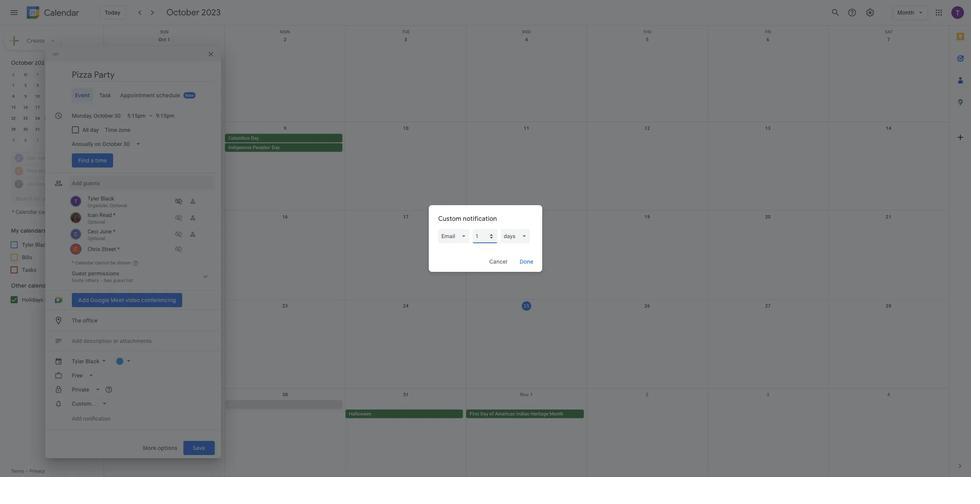 Task type: vqa. For each thing, say whether or not it's contained in the screenshot.
Ruby Anderson
no



Task type: describe. For each thing, give the bounding box(es) containing it.
1 horizontal spatial day
[[272, 145, 280, 150]]

row containing 16
[[104, 211, 949, 300]]

1 vertical spatial shown
[[117, 260, 131, 266]]

other calendars button
[[2, 280, 97, 292]]

shown inside search box
[[64, 209, 80, 215]]

sat
[[885, 29, 893, 35]]

ceci june * optional
[[88, 229, 115, 242]]

1 day before, as email element
[[438, 229, 533, 243]]

21 element
[[81, 103, 91, 112]]

26 element
[[57, 114, 66, 123]]

columbus day indigenous peoples' day
[[228, 136, 280, 150]]

10 element
[[33, 92, 42, 101]]

2 vertical spatial 4
[[887, 392, 890, 398]]

26 inside row group
[[59, 116, 64, 121]]

25, today element
[[45, 114, 54, 123]]

1 horizontal spatial 10
[[72, 138, 76, 143]]

23 inside row group
[[23, 116, 28, 121]]

calendar inside search box
[[16, 209, 37, 215]]

row containing s
[[7, 69, 92, 80]]

* calendar cannot be shown inside * calendar cannot be shown search box
[[12, 209, 80, 215]]

calendar heading
[[42, 7, 79, 18]]

today button
[[100, 5, 126, 20]]

calendars for other calendars
[[28, 282, 54, 289]]

2 vertical spatial 6
[[24, 138, 27, 143]]

17 element
[[33, 103, 42, 112]]

organizer,
[[88, 203, 108, 209]]

ican
[[88, 212, 98, 218]]

thu
[[643, 29, 652, 35]]

10 for sun
[[403, 126, 409, 131]]

1 horizontal spatial 6
[[73, 83, 75, 88]]

day
[[90, 127, 99, 133]]

add
[[72, 416, 82, 422]]

schedule
[[156, 92, 180, 99]]

day for columbus
[[251, 136, 259, 141]]

14 element
[[81, 92, 91, 101]]

27 element
[[69, 114, 78, 123]]

indian
[[516, 411, 529, 417]]

14 inside grid
[[886, 126, 892, 131]]

26 inside grid
[[645, 303, 650, 309]]

nov 1
[[520, 392, 533, 398]]

25
[[524, 303, 529, 309]]

time
[[105, 127, 117, 133]]

read
[[99, 212, 112, 218]]

tyler for tyler black
[[22, 242, 34, 248]]

task button
[[96, 88, 114, 102]]

zone
[[119, 127, 130, 133]]

tyler black organizer, optional
[[88, 196, 127, 209]]

wed
[[522, 29, 531, 35]]

cancel
[[489, 258, 507, 265]]

15
[[11, 105, 16, 110]]

0 horizontal spatial 2023
[[35, 59, 48, 66]]

ican read * optional
[[88, 212, 115, 225]]

month
[[550, 411, 563, 417]]

my calendars button
[[2, 225, 97, 237]]

all
[[82, 127, 89, 133]]

in
[[45, 297, 49, 303]]

sun
[[160, 29, 169, 35]]

new element
[[183, 92, 196, 99]]

american
[[495, 411, 515, 417]]

1 vertical spatial –
[[25, 469, 28, 474]]

halloween button
[[345, 410, 463, 419]]

7 inside grid
[[887, 37, 890, 42]]

done button
[[514, 253, 539, 271]]

time zone button
[[102, 123, 134, 137]]

calendar element
[[25, 5, 79, 22]]

13 element
[[69, 92, 78, 101]]

1 horizontal spatial tab list
[[950, 26, 971, 456]]

row containing 29
[[7, 124, 92, 135]]

find a time
[[78, 157, 107, 164]]

16 element
[[21, 103, 30, 112]]

9 for sun
[[284, 126, 287, 131]]

my
[[11, 227, 19, 234]]

1 for oct 1
[[167, 37, 170, 42]]

w
[[48, 72, 51, 77]]

7 inside 'element'
[[36, 138, 39, 143]]

20 element
[[69, 103, 78, 112]]

13 inside "element"
[[72, 94, 76, 99]]

june
[[100, 229, 112, 235]]

columbus day button
[[225, 134, 342, 143]]

1 inside row group
[[12, 83, 15, 88]]

31 for 3
[[35, 127, 40, 132]]

ceci
[[88, 229, 98, 235]]

30 element
[[21, 125, 30, 134]]

12
[[645, 126, 650, 131]]

9 for october 2023
[[24, 94, 27, 99]]

0 horizontal spatial october 2023
[[11, 59, 48, 66]]

row containing 15
[[7, 102, 92, 113]]

1 horizontal spatial 2023
[[201, 7, 221, 18]]

* up the other calendars dropdown button on the left bottom of the page
[[72, 260, 74, 266]]

to element
[[149, 113, 153, 119]]

heritage
[[530, 411, 549, 417]]

day for first
[[480, 411, 488, 417]]

30 for 2
[[282, 392, 288, 398]]

november 4 element
[[81, 125, 91, 134]]

be inside search box
[[57, 209, 63, 215]]

chris
[[88, 246, 100, 253]]

appointment schedule
[[120, 92, 180, 99]]

appointment
[[120, 92, 155, 99]]

find a time button
[[72, 154, 113, 168]]

states
[[67, 297, 83, 303]]

0 horizontal spatial october
[[11, 59, 33, 66]]

terms link
[[11, 469, 24, 474]]

new
[[185, 93, 194, 98]]

time
[[95, 157, 107, 164]]

my calendars list
[[2, 239, 97, 276]]

1 vertical spatial cannot
[[95, 260, 109, 266]]

tue
[[402, 29, 410, 35]]

fri
[[765, 29, 771, 35]]

optional for black
[[110, 203, 127, 209]]

t
[[36, 72, 39, 77]]

halloween
[[349, 411, 371, 417]]

tab list containing event
[[51, 88, 215, 102]]

31 for 2
[[403, 392, 409, 398]]

custom notification
[[438, 215, 497, 223]]

28 element
[[81, 114, 91, 123]]

1 horizontal spatial october 2023
[[166, 7, 221, 18]]

row containing 9
[[104, 122, 949, 211]]

today
[[105, 9, 120, 16]]

grid containing oct 1
[[104, 26, 949, 478]]

privacy
[[30, 469, 45, 474]]

tyler black, organizer, optional tree item
[[69, 194, 215, 210]]

a
[[91, 157, 94, 164]]

first day of american indian heritage month button
[[466, 410, 584, 419]]

black for tyler black
[[35, 242, 49, 248]]

terms – privacy
[[11, 469, 45, 474]]

22 inside 22 element
[[11, 116, 16, 121]]

f
[[73, 72, 75, 77]]

my calendars
[[11, 227, 46, 234]]

all day
[[82, 127, 99, 133]]

tasks
[[22, 267, 36, 273]]

oct
[[159, 37, 166, 42]]

calendars for my calendars
[[20, 227, 46, 234]]

add notification button
[[69, 412, 114, 426]]

19
[[645, 215, 650, 220]]

indigenous
[[228, 145, 252, 150]]

16 inside grid
[[282, 215, 288, 220]]

row containing sun
[[104, 26, 949, 35]]

4 inside row group
[[85, 127, 87, 132]]

5 inside grid
[[646, 37, 649, 42]]

november 10 element
[[69, 136, 78, 145]]

2 vertical spatial calendar
[[75, 260, 94, 266]]

27 inside grid
[[765, 303, 771, 309]]

0 vertical spatial october
[[166, 7, 199, 18]]

november 6 element
[[21, 136, 30, 145]]

23 element
[[21, 114, 30, 123]]

1 vertical spatial * calendar cannot be shown
[[72, 260, 131, 266]]

main drawer image
[[9, 8, 19, 17]]

6 inside grid
[[767, 37, 769, 42]]

row containing 8
[[7, 91, 92, 102]]

22 inside grid
[[162, 303, 167, 309]]

first day of american indian heritage month
[[470, 411, 563, 417]]

find
[[78, 157, 89, 164]]

1 horizontal spatial 13
[[765, 126, 771, 131]]

30 for 3
[[23, 127, 28, 132]]

2 for oct 1
[[284, 37, 287, 42]]

ceci june, optional tree item
[[69, 227, 215, 243]]

done
[[520, 258, 533, 265]]

peoples'
[[253, 145, 271, 150]]

november 3 element
[[69, 125, 78, 134]]

2 s from the left
[[85, 72, 87, 77]]

united
[[50, 297, 66, 303]]

optional for read
[[88, 220, 105, 225]]



Task type: locate. For each thing, give the bounding box(es) containing it.
0 vertical spatial 13
[[72, 94, 76, 99]]

8
[[12, 94, 15, 99]]

cancel button
[[486, 253, 511, 271]]

0 vertical spatial * calendar cannot be shown
[[12, 209, 80, 215]]

1 vertical spatial calendars
[[28, 282, 54, 289]]

0 vertical spatial 26
[[59, 116, 64, 121]]

row containing 5
[[7, 135, 92, 146]]

24 element
[[33, 114, 42, 123]]

of
[[489, 411, 494, 417]]

black up organizer,
[[101, 196, 114, 202]]

0 vertical spatial calendar
[[44, 7, 79, 18]]

1 horizontal spatial 26
[[645, 303, 650, 309]]

0 vertical spatial 6
[[767, 37, 769, 42]]

0 horizontal spatial 27
[[72, 116, 76, 121]]

day inside button
[[480, 411, 488, 417]]

0 horizontal spatial shown
[[64, 209, 80, 215]]

11
[[524, 126, 529, 131], [84, 138, 88, 143]]

oct 1
[[159, 37, 170, 42]]

30 inside grid
[[282, 392, 288, 398]]

1 horizontal spatial 4
[[525, 37, 528, 42]]

* Calendar cannot be shown search field
[[0, 148, 97, 215]]

9 up the '16' element
[[24, 94, 27, 99]]

1 horizontal spatial cannot
[[95, 260, 109, 266]]

optional for june
[[88, 236, 105, 242]]

1 vertical spatial black
[[35, 242, 49, 248]]

24 inside row group
[[35, 116, 40, 121]]

0 horizontal spatial 16
[[23, 105, 28, 110]]

shown left ican
[[64, 209, 80, 215]]

event
[[75, 92, 90, 99]]

m
[[24, 72, 27, 77]]

4
[[525, 37, 528, 42], [85, 127, 87, 132], [887, 392, 890, 398]]

indigenous peoples' day button
[[225, 143, 342, 152]]

0 vertical spatial 2
[[284, 37, 287, 42]]

13
[[72, 94, 76, 99], [765, 126, 771, 131]]

9 up 'columbus day' button
[[284, 126, 287, 131]]

grid
[[104, 26, 949, 478]]

be down street
[[111, 260, 116, 266]]

optional up 'read'
[[110, 203, 127, 209]]

– right terms link
[[25, 469, 28, 474]]

november 11 element
[[81, 136, 91, 145]]

0 vertical spatial be
[[57, 209, 63, 215]]

1 horizontal spatial 23
[[282, 303, 288, 309]]

calendars
[[20, 227, 46, 234], [28, 282, 54, 289]]

notification inside dialog
[[463, 215, 497, 223]]

1 up 8
[[12, 83, 15, 88]]

bills
[[22, 254, 32, 261]]

time zone
[[105, 127, 130, 133]]

1 vertical spatial be
[[111, 260, 116, 266]]

tyler black
[[22, 242, 49, 248]]

5
[[646, 37, 649, 42], [12, 138, 15, 143]]

1 vertical spatial 9
[[284, 126, 287, 131]]

0 vertical spatial 21
[[84, 105, 88, 110]]

2
[[284, 37, 287, 42], [24, 83, 27, 88], [646, 392, 649, 398]]

october 2023 up m
[[11, 59, 48, 66]]

october 2023
[[166, 7, 221, 18], [11, 59, 48, 66]]

0 vertical spatial 9
[[24, 94, 27, 99]]

notification inside button
[[83, 416, 111, 422]]

2 vertical spatial 2
[[646, 392, 649, 398]]

28
[[84, 116, 88, 121], [886, 303, 892, 309]]

* right 'read'
[[113, 212, 115, 218]]

cell containing columbus day
[[225, 134, 346, 153]]

row
[[104, 26, 949, 35], [104, 33, 949, 122], [7, 69, 92, 80], [7, 80, 92, 91], [7, 91, 92, 102], [7, 102, 92, 113], [7, 113, 92, 124], [104, 122, 949, 211], [7, 124, 92, 135], [7, 135, 92, 146], [104, 211, 949, 300], [104, 300, 949, 389], [104, 389, 949, 478]]

0 vertical spatial 11
[[524, 126, 529, 131]]

– down appointment schedule
[[149, 113, 153, 119]]

tyler inside the "my calendars" list
[[22, 242, 34, 248]]

2 horizontal spatial day
[[480, 411, 488, 417]]

cannot down chris street *
[[95, 260, 109, 266]]

holidays in united states
[[22, 297, 83, 303]]

0 vertical spatial 30
[[23, 127, 28, 132]]

tyler up organizer,
[[88, 196, 99, 202]]

optional inside ceci june * optional
[[88, 236, 105, 242]]

calendar
[[44, 7, 79, 18], [16, 209, 37, 215], [75, 260, 94, 266]]

1 right nov
[[530, 392, 533, 398]]

black down my calendars 'dropdown button' in the left of the page
[[35, 242, 49, 248]]

day down 'columbus day' button
[[272, 145, 280, 150]]

custom notification dialog
[[429, 205, 542, 272]]

Days in advance for notification number field
[[476, 229, 494, 243]]

0 horizontal spatial 13
[[72, 94, 76, 99]]

14 inside row group
[[84, 94, 88, 99]]

10 for october 2023
[[35, 94, 40, 99]]

6 down f
[[73, 83, 75, 88]]

* for ican read * optional
[[113, 212, 115, 218]]

7 up event
[[85, 83, 87, 88]]

shown
[[64, 209, 80, 215], [117, 260, 131, 266]]

november 5 element
[[9, 136, 18, 145]]

0 vertical spatial 1
[[167, 37, 170, 42]]

shown down chris street tree item
[[117, 260, 131, 266]]

5 down thu
[[646, 37, 649, 42]]

mon
[[280, 29, 290, 35]]

1 for nov 1
[[530, 392, 533, 398]]

0 vertical spatial 17
[[35, 105, 40, 110]]

6 down the fri
[[767, 37, 769, 42]]

2 for 1
[[24, 83, 27, 88]]

0 horizontal spatial 17
[[35, 105, 40, 110]]

1 horizontal spatial 30
[[282, 392, 288, 398]]

0 horizontal spatial be
[[57, 209, 63, 215]]

1 vertical spatial 13
[[765, 126, 771, 131]]

0 vertical spatial 23
[[23, 116, 28, 121]]

notification up days in advance for notification number field
[[463, 215, 497, 223]]

31 element
[[33, 125, 42, 134]]

november 7 element
[[33, 136, 42, 145]]

be
[[57, 209, 63, 215], [111, 260, 116, 266]]

1 vertical spatial 17
[[403, 215, 409, 220]]

black for tyler black organizer, optional
[[101, 196, 114, 202]]

1
[[167, 37, 170, 42], [12, 83, 15, 88], [530, 392, 533, 398]]

0 horizontal spatial 2
[[24, 83, 27, 88]]

optional down ceci
[[88, 236, 105, 242]]

31 down 24 element
[[35, 127, 40, 132]]

optional inside ican read * optional
[[88, 220, 105, 225]]

1 horizontal spatial 22
[[162, 303, 167, 309]]

add notification
[[72, 416, 111, 422]]

* for chris street *
[[117, 246, 120, 253]]

other calendars
[[11, 282, 54, 289]]

30
[[23, 127, 28, 132], [282, 392, 288, 398]]

0 horizontal spatial 24
[[35, 116, 40, 121]]

21 inside row group
[[84, 105, 88, 110]]

1 horizontal spatial 11
[[524, 126, 529, 131]]

0 vertical spatial 7
[[887, 37, 890, 42]]

0 vertical spatial 5
[[646, 37, 649, 42]]

15 element
[[9, 103, 18, 112]]

optional down ican
[[88, 220, 105, 225]]

1 horizontal spatial –
[[149, 113, 153, 119]]

7 down sat
[[887, 37, 890, 42]]

20
[[765, 215, 771, 220]]

1 horizontal spatial october
[[166, 7, 199, 18]]

0 vertical spatial 31
[[35, 127, 40, 132]]

24 inside grid
[[403, 303, 409, 309]]

26
[[59, 116, 64, 121], [645, 303, 650, 309]]

1 vertical spatial 30
[[282, 392, 288, 398]]

custom
[[438, 215, 461, 223]]

9 inside row group
[[24, 94, 27, 99]]

s
[[12, 72, 15, 77], [85, 72, 87, 77]]

28 inside grid
[[886, 303, 892, 309]]

* up my
[[12, 209, 14, 215]]

–
[[149, 113, 153, 119], [25, 469, 28, 474]]

0 horizontal spatial s
[[12, 72, 15, 77]]

16
[[23, 105, 28, 110], [282, 215, 288, 220]]

1 vertical spatial 2
[[24, 83, 27, 88]]

black inside tyler black organizer, optional
[[101, 196, 114, 202]]

1 horizontal spatial be
[[111, 260, 116, 266]]

* calendar cannot be shown up my calendars 'dropdown button' in the left of the page
[[12, 209, 80, 215]]

2 horizontal spatial 6
[[767, 37, 769, 42]]

23 inside grid
[[282, 303, 288, 309]]

first
[[470, 411, 479, 417]]

1 vertical spatial 21
[[886, 215, 892, 220]]

1 vertical spatial october 2023
[[11, 59, 48, 66]]

calendars up in
[[28, 282, 54, 289]]

* inside search box
[[12, 209, 14, 215]]

0 vertical spatial 4
[[525, 37, 528, 42]]

28 inside 'element'
[[84, 116, 88, 121]]

columbus
[[228, 136, 250, 141]]

1 vertical spatial 1
[[12, 83, 15, 88]]

notification for custom notification
[[463, 215, 497, 223]]

0 vertical spatial tyler
[[88, 196, 99, 202]]

tab list
[[950, 26, 971, 456], [51, 88, 215, 102]]

17 inside row group
[[35, 105, 40, 110]]

1 horizontal spatial 28
[[886, 303, 892, 309]]

1 right oct
[[167, 37, 170, 42]]

None field
[[438, 229, 473, 243], [501, 229, 533, 243], [438, 229, 473, 243], [501, 229, 533, 243]]

calendars up tyler black
[[20, 227, 46, 234]]

chris street tree item
[[69, 243, 215, 256]]

21
[[84, 105, 88, 110], [886, 215, 892, 220]]

0 horizontal spatial 10
[[35, 94, 40, 99]]

0 horizontal spatial black
[[35, 242, 49, 248]]

october up m
[[11, 59, 33, 66]]

0 horizontal spatial 1
[[12, 83, 15, 88]]

29 element
[[9, 125, 18, 134]]

* inside ceci june * optional
[[113, 229, 115, 235]]

0 horizontal spatial –
[[25, 469, 28, 474]]

2 inside row group
[[24, 83, 27, 88]]

guests invited to this event. tree
[[69, 194, 215, 256]]

* right street
[[117, 246, 120, 253]]

october up sun
[[166, 7, 199, 18]]

9 inside grid
[[284, 126, 287, 131]]

6 down 30 element
[[24, 138, 27, 143]]

* inside ican read * optional
[[113, 212, 115, 218]]

2023
[[201, 7, 221, 18], [35, 59, 48, 66]]

1 vertical spatial 4
[[85, 127, 87, 132]]

11 inside row group
[[84, 138, 88, 143]]

10 inside grid
[[403, 126, 409, 131]]

tyler up bills
[[22, 242, 34, 248]]

0 horizontal spatial 6
[[24, 138, 27, 143]]

1 horizontal spatial 7
[[85, 83, 87, 88]]

30 inside row group
[[23, 127, 28, 132]]

0 horizontal spatial 14
[[84, 94, 88, 99]]

calendars inside dropdown button
[[28, 282, 54, 289]]

2 vertical spatial 1
[[530, 392, 533, 398]]

1 vertical spatial 24
[[403, 303, 409, 309]]

9
[[24, 94, 27, 99], [284, 126, 287, 131]]

holidays
[[22, 297, 43, 303]]

cell
[[44, 80, 56, 91], [44, 91, 56, 102], [44, 102, 56, 113], [44, 113, 56, 124], [44, 124, 56, 135], [104, 134, 225, 153], [225, 134, 346, 153], [346, 134, 466, 153], [466, 134, 587, 153], [587, 134, 708, 153], [708, 134, 828, 153], [828, 134, 949, 153], [44, 135, 56, 146], [104, 400, 225, 419], [587, 400, 708, 419], [708, 400, 828, 419], [828, 400, 949, 419]]

1 horizontal spatial 24
[[403, 303, 409, 309]]

0 horizontal spatial tab list
[[51, 88, 215, 102]]

october 2023 grid
[[7, 69, 92, 146]]

other
[[11, 282, 27, 289]]

1 horizontal spatial 14
[[886, 126, 892, 131]]

tyler for tyler black organizer, optional
[[88, 196, 99, 202]]

ican read, optional tree item
[[69, 210, 215, 227]]

1 vertical spatial calendar
[[16, 209, 37, 215]]

row group
[[7, 80, 92, 146]]

1 vertical spatial 7
[[85, 83, 87, 88]]

tyler inside tyler black organizer, optional
[[88, 196, 99, 202]]

31
[[35, 127, 40, 132], [403, 392, 409, 398]]

27 inside row group
[[72, 116, 76, 121]]

* for ceci june * optional
[[113, 229, 115, 235]]

17
[[35, 105, 40, 110], [403, 215, 409, 220]]

1 vertical spatial 10
[[403, 126, 409, 131]]

1 horizontal spatial 1
[[167, 37, 170, 42]]

2 horizontal spatial 7
[[887, 37, 890, 42]]

2 horizontal spatial 1
[[530, 392, 533, 398]]

14
[[84, 94, 88, 99], [886, 126, 892, 131]]

october 2023 up sun
[[166, 7, 221, 18]]

* right june
[[113, 229, 115, 235]]

cannot up my calendars 'dropdown button' in the left of the page
[[39, 209, 56, 215]]

privacy link
[[30, 469, 45, 474]]

31 up halloween button
[[403, 392, 409, 398]]

3
[[404, 37, 407, 42], [36, 83, 39, 88], [73, 127, 75, 132], [767, 392, 769, 398]]

nov
[[520, 392, 529, 398]]

0 horizontal spatial 9
[[24, 94, 27, 99]]

street
[[102, 246, 116, 253]]

0 vertical spatial calendars
[[20, 227, 46, 234]]

event button
[[72, 88, 93, 102]]

31 inside grid
[[403, 392, 409, 398]]

0 vertical spatial cannot
[[39, 209, 56, 215]]

5 inside row group
[[12, 138, 15, 143]]

5 down 29 element
[[12, 138, 15, 143]]

day up 'peoples''
[[251, 136, 259, 141]]

october
[[166, 7, 199, 18], [11, 59, 33, 66]]

1 vertical spatial 2023
[[35, 59, 48, 66]]

* inside chris street tree item
[[117, 246, 120, 253]]

row containing oct 1
[[104, 33, 949, 122]]

cannot
[[39, 209, 56, 215], [95, 260, 109, 266]]

Add title text field
[[72, 69, 215, 81]]

notification right add
[[83, 416, 111, 422]]

0 horizontal spatial 22
[[11, 116, 16, 121]]

0 vertical spatial 16
[[23, 105, 28, 110]]

black inside the "my calendars" list
[[35, 242, 49, 248]]

cannot inside * calendar cannot be shown search box
[[39, 209, 56, 215]]

23
[[23, 116, 28, 121], [282, 303, 288, 309]]

1 horizontal spatial s
[[85, 72, 87, 77]]

16 inside row group
[[23, 105, 28, 110]]

0 vertical spatial 10
[[35, 94, 40, 99]]

calendars inside 'dropdown button'
[[20, 227, 46, 234]]

optional inside tyler black organizer, optional
[[110, 203, 127, 209]]

row group containing 1
[[7, 80, 92, 146]]

22
[[11, 116, 16, 121], [162, 303, 167, 309]]

s right f
[[85, 72, 87, 77]]

0 vertical spatial black
[[101, 196, 114, 202]]

0 vertical spatial day
[[251, 136, 259, 141]]

1 horizontal spatial black
[[101, 196, 114, 202]]

*
[[12, 209, 14, 215], [113, 212, 115, 218], [113, 229, 115, 235], [117, 246, 120, 253], [72, 260, 74, 266]]

7 down 31 element
[[36, 138, 39, 143]]

1 horizontal spatial shown
[[117, 260, 131, 266]]

0 horizontal spatial 23
[[23, 116, 28, 121]]

row containing 1
[[7, 80, 92, 91]]

1 s from the left
[[12, 72, 15, 77]]

* calendar cannot be shown down chris street *
[[72, 260, 131, 266]]

2 vertical spatial 10
[[72, 138, 76, 143]]

chris street *
[[88, 246, 120, 253]]

task
[[99, 92, 111, 99]]

17 inside grid
[[403, 215, 409, 220]]

22 element
[[9, 114, 18, 123]]

1 vertical spatial 23
[[282, 303, 288, 309]]

19 element
[[57, 103, 66, 112]]

0 vertical spatial 28
[[84, 116, 88, 121]]

11 inside grid
[[524, 126, 529, 131]]

notification for add notification
[[83, 416, 111, 422]]

row containing 30
[[104, 389, 949, 478]]

day left of at the bottom
[[480, 411, 488, 417]]

1 vertical spatial 27
[[765, 303, 771, 309]]

s left m
[[12, 72, 15, 77]]

terms
[[11, 469, 24, 474]]

0 horizontal spatial 26
[[59, 116, 64, 121]]

31 inside row group
[[35, 127, 40, 132]]

29
[[11, 127, 16, 132]]

0 vertical spatial optional
[[110, 203, 127, 209]]

0 horizontal spatial 5
[[12, 138, 15, 143]]

be up my calendars 'dropdown button' in the left of the page
[[57, 209, 63, 215]]



